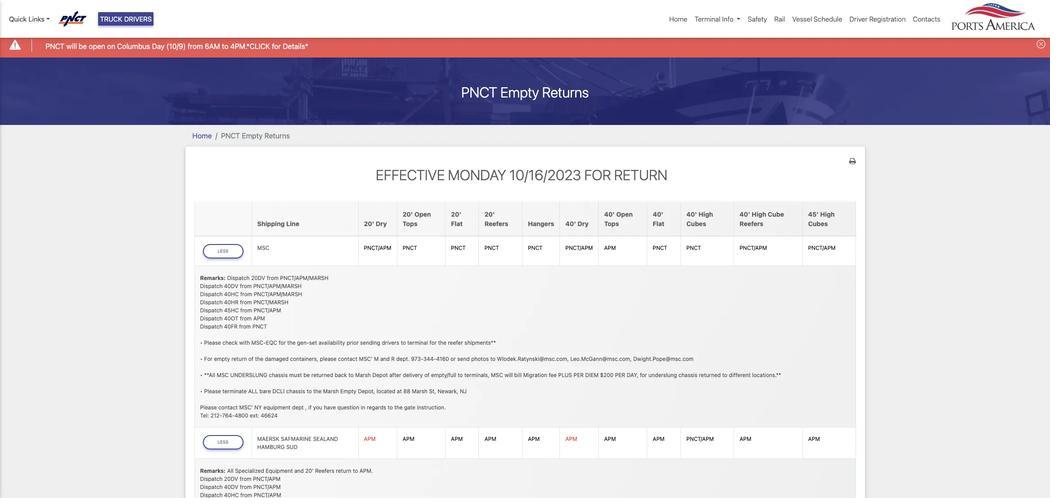 Task type: describe. For each thing, give the bounding box(es) containing it.
973-
[[411, 356, 423, 363]]

for right day,
[[640, 372, 647, 379]]

for inside alert
[[272, 42, 281, 50]]

to up if
[[307, 388, 312, 395]]

2 horizontal spatial marsh
[[412, 388, 428, 395]]

for right terminal
[[430, 340, 437, 346]]

40ot
[[224, 315, 238, 322]]

high for 40' high cubes
[[699, 210, 713, 218]]

wlodek.ratynski@msc.com,
[[497, 356, 569, 363]]

safety link
[[744, 10, 771, 28]]

underslung
[[649, 372, 677, 379]]

20dv inside 'remarks: all specialized equipment and 20' reefers return to apm. dispatch 20dv from pnct/apm dispatch 40dv from pnct/apm'
[[224, 476, 238, 483]]

• for •  for empty return of the damaged containers, please contact msc' m and r dept. 973-344-4160 or send photos  to wlodek.ratynski@msc.com, leo.mcgann@msc.com, dwight.pope@msc.com
[[200, 356, 203, 363]]

vessel schedule link
[[789, 10, 846, 28]]

from inside alert
[[188, 42, 203, 50]]

1 vertical spatial pnct/apm/marsh
[[253, 283, 302, 290]]

1 horizontal spatial home
[[669, 15, 688, 23]]

details*
[[283, 42, 308, 50]]

photos
[[471, 356, 489, 363]]

diem
[[585, 372, 599, 379]]

0 vertical spatial pnct/apm/marsh
[[280, 275, 329, 282]]

1 horizontal spatial of
[[424, 372, 430, 379]]

1 horizontal spatial msc
[[257, 245, 269, 252]]

send
[[457, 356, 470, 363]]

20' dry
[[364, 220, 387, 228]]

0 horizontal spatial empty
[[242, 132, 263, 140]]

shipping
[[257, 220, 285, 228]]

1 horizontal spatial reefers
[[485, 220, 508, 228]]

less for maersk safmarine sealand hamburg sud
[[218, 440, 228, 445]]

safety
[[748, 15, 767, 23]]

less button for msc
[[203, 245, 243, 259]]

remarks: all specialized equipment and 20' reefers return to apm. dispatch 20dv from pnct/apm dispatch 40dv from pnct/apm
[[200, 468, 373, 491]]

instruction.
[[417, 405, 446, 411]]

msc-
[[251, 340, 266, 346]]

rail link
[[771, 10, 789, 28]]

1 returned from the left
[[311, 372, 333, 379]]

apm.
[[360, 468, 373, 475]]

truck drivers link
[[98, 12, 154, 26]]

ext:
[[250, 413, 259, 419]]

6am
[[205, 42, 220, 50]]

you
[[313, 405, 322, 411]]

for
[[584, 166, 611, 183]]

schedule
[[814, 15, 842, 23]]

20dv inside 'remarks: dispatch 20dv from pnct/apm/marsh dispatch 40dv from pnct/apm/marsh dispatch 40hc from pnct/apm/marsh dispatch 40hr from pnct/marsh dispatch 45hc from pnct/apm dispatch 40ot from apm dispatch 40fr from pnct'
[[251, 275, 265, 282]]

20' for 20' reefers
[[485, 210, 495, 218]]

open for 40' open tops
[[616, 210, 633, 218]]

pnct/apm inside 'remarks: dispatch 20dv from pnct/apm/marsh dispatch 40dv from pnct/apm/marsh dispatch 40hc from pnct/apm/marsh dispatch 40hr from pnct/marsh dispatch 45hc from pnct/apm dispatch 40ot from apm dispatch 40fr from pnct'
[[254, 307, 281, 314]]

reefer
[[448, 340, 463, 346]]

open
[[89, 42, 105, 50]]

have
[[324, 405, 336, 411]]

40' for 40' high cubes
[[687, 210, 697, 218]]

drivers
[[124, 15, 152, 23]]

1 vertical spatial pnct empty returns
[[221, 132, 290, 140]]

check
[[222, 340, 238, 346]]

0 horizontal spatial return
[[232, 356, 247, 363]]

open for 20' open tops
[[415, 210, 431, 218]]

please for check
[[204, 340, 221, 346]]

tops for 40'
[[604, 220, 619, 228]]

46624
[[261, 413, 278, 419]]

st,
[[429, 388, 436, 395]]

gate
[[404, 405, 415, 411]]

dept
[[292, 405, 304, 411]]

20' inside 'remarks: all specialized equipment and 20' reefers return to apm. dispatch 20dv from pnct/apm dispatch 40dv from pnct/apm'
[[305, 468, 314, 475]]

remarks: for remarks: all specialized equipment and 20' reefers return to apm. dispatch 20dv from pnct/apm dispatch 40dv from pnct/apm
[[200, 468, 226, 475]]

• please terminate all bare dcli chassis to the marsh empty depot, located at 88 marsh st, newark, nj
[[200, 388, 467, 395]]

40hr
[[224, 299, 239, 306]]

newark,
[[438, 388, 458, 395]]

dept.
[[396, 356, 410, 363]]

40' for 40' dry
[[566, 220, 576, 228]]

info
[[722, 15, 734, 23]]

1 horizontal spatial empty
[[340, 388, 356, 395]]

20' for 20' open tops
[[403, 210, 413, 218]]

• for • please terminate all bare dcli chassis to the marsh empty depot, located at 88 marsh st, newark, nj
[[200, 388, 203, 395]]

gen-
[[297, 340, 309, 346]]

4160
[[436, 356, 449, 363]]

the up you
[[313, 388, 322, 395]]

shipments**
[[465, 340, 496, 346]]

quick links
[[9, 15, 45, 23]]

the left gen-
[[287, 340, 296, 346]]

hamburg
[[257, 444, 285, 451]]

pnct will be open on columbus day (10/9) from 6am to 4pm.*click for details*
[[46, 42, 308, 50]]

m
[[374, 356, 379, 363]]

20' open tops
[[403, 210, 431, 228]]

2 per from the left
[[615, 372, 625, 379]]

terminate
[[222, 388, 247, 395]]

print image
[[849, 157, 856, 165]]

• please check with msc-eqc for the gen-set availability prior sending drivers to terminal for the reefer shipments**
[[200, 340, 496, 346]]

0 vertical spatial msc'
[[359, 356, 373, 363]]

quick
[[9, 15, 27, 23]]

availability
[[319, 340, 345, 346]]

• **all msc underslung chassis must be returned back to marsh depot after delivery of empty/full to terminals, msc will bill migration fee plus per diem $200 per day, for underslung chassis returned to different locations.**
[[200, 372, 781, 379]]

located
[[377, 388, 395, 395]]

2 horizontal spatial empty
[[500, 84, 539, 101]]

for right eqc
[[279, 340, 286, 346]]

nj
[[460, 388, 467, 395]]

to right back
[[349, 372, 354, 379]]

close image
[[1037, 40, 1046, 49]]

return inside 'remarks: all specialized equipment and 20' reefers return to apm. dispatch 20dv from pnct/apm dispatch 40dv from pnct/apm'
[[336, 468, 351, 475]]

hangers
[[528, 220, 554, 228]]

links
[[29, 15, 45, 23]]

shipping line
[[257, 220, 299, 228]]

driver
[[850, 15, 868, 23]]

line
[[286, 220, 299, 228]]

4800
[[235, 413, 248, 419]]

registration
[[869, 15, 906, 23]]

quick links link
[[9, 14, 50, 24]]

effective monday 10/16/2023 for return
[[376, 166, 668, 183]]

contacts link
[[909, 10, 944, 28]]

question
[[337, 405, 359, 411]]

terminal
[[407, 340, 428, 346]]

remarks: dispatch 20dv from pnct/apm/marsh dispatch 40dv from pnct/apm/marsh dispatch 40hc from pnct/apm/marsh dispatch 40hr from pnct/marsh dispatch 45hc from pnct/apm dispatch 40ot from apm dispatch 40fr from pnct
[[200, 275, 329, 330]]

must
[[289, 372, 302, 379]]

1 vertical spatial home link
[[192, 132, 212, 140]]

with
[[239, 340, 250, 346]]

• for • please check with msc-eqc for the gen-set availability prior sending drivers to terminal for the reefer shipments**
[[200, 340, 203, 346]]

after
[[389, 372, 401, 379]]

40' for 40' open tops
[[604, 210, 615, 218]]

reefers inside 'remarks: all specialized equipment and 20' reefers return to apm. dispatch 20dv from pnct/apm dispatch 40dv from pnct/apm'
[[315, 468, 334, 475]]

or
[[451, 356, 456, 363]]

0 horizontal spatial home
[[192, 132, 212, 140]]

on
[[107, 42, 115, 50]]

sealand
[[313, 436, 338, 443]]

bill
[[514, 372, 522, 379]]

pnct will be open on columbus day (10/9) from 6am to 4pm.*click for details* link
[[46, 41, 308, 52]]

flat for 20' flat
[[451, 220, 463, 228]]

bare
[[260, 388, 271, 395]]

40' open tops
[[604, 210, 633, 228]]



Task type: locate. For each thing, give the bounding box(es) containing it.
1 vertical spatial returns
[[265, 132, 290, 140]]

sud
[[286, 444, 298, 451]]

1 tops from the left
[[403, 220, 418, 228]]

0 horizontal spatial dry
[[376, 220, 387, 228]]

0 horizontal spatial high
[[699, 210, 713, 218]]

(10/9)
[[166, 42, 186, 50]]

high for 40' high cube reefers
[[752, 210, 766, 218]]

2 vertical spatial pnct/apm/marsh
[[254, 291, 302, 298]]

leo.mcgann@msc.com,
[[570, 356, 632, 363]]

0 horizontal spatial msc'
[[239, 405, 253, 411]]

0 horizontal spatial pnct empty returns
[[221, 132, 290, 140]]

tops for 20'
[[403, 220, 418, 228]]

be left open
[[79, 42, 87, 50]]

containers,
[[290, 356, 318, 363]]

cubes right 40' flat
[[687, 220, 706, 228]]

please for terminate
[[204, 388, 221, 395]]

1 vertical spatial will
[[505, 372, 513, 379]]

0 horizontal spatial will
[[66, 42, 77, 50]]

1 remarks: from the top
[[200, 275, 226, 282]]

2 horizontal spatial high
[[820, 210, 835, 218]]

1 vertical spatial return
[[336, 468, 351, 475]]

1 horizontal spatial will
[[505, 372, 513, 379]]

msc
[[257, 245, 269, 252], [217, 372, 229, 379], [491, 372, 503, 379]]

4 • from the top
[[200, 388, 203, 395]]

2 flat from the left
[[653, 220, 665, 228]]

1 • from the top
[[200, 340, 203, 346]]

20' inside the 20' reefers
[[485, 210, 495, 218]]

r
[[391, 356, 395, 363]]

20dv down all
[[224, 476, 238, 483]]

1 horizontal spatial be
[[303, 372, 310, 379]]

high inside 45' high cubes
[[820, 210, 835, 218]]

cubes inside 40' high cubes
[[687, 220, 706, 228]]

20'
[[403, 210, 413, 218], [451, 210, 461, 218], [485, 210, 495, 218], [364, 220, 374, 228], [305, 468, 314, 475]]

40' high cube reefers
[[740, 210, 784, 228]]

less button up 40hc
[[203, 245, 243, 259]]

40' right 'hangers'
[[566, 220, 576, 228]]

1 open from the left
[[415, 210, 431, 218]]

tel:
[[200, 413, 209, 419]]

1 vertical spatial msc'
[[239, 405, 253, 411]]

0 vertical spatial remarks:
[[200, 275, 226, 282]]

the inside "please contact msc' ny equipment dept , if you have question in regards to the gate instruction. tel: 212-764-4800 ext: 46624"
[[394, 405, 403, 411]]

1 vertical spatial less
[[218, 440, 228, 445]]

high inside 40' high cube reefers
[[752, 210, 766, 218]]

chassis down must on the bottom of the page
[[286, 388, 305, 395]]

2 horizontal spatial reefers
[[740, 220, 764, 228]]

pnct/marsh
[[253, 299, 289, 306]]

40dv down all
[[224, 484, 238, 491]]

0 vertical spatial please
[[204, 340, 221, 346]]

open inside 40' open tops
[[616, 210, 633, 218]]

tops right 40' dry
[[604, 220, 619, 228]]

40'
[[604, 210, 615, 218], [653, 210, 663, 218], [687, 210, 697, 218], [740, 210, 750, 218], [566, 220, 576, 228]]

0 vertical spatial home
[[669, 15, 688, 23]]

of
[[248, 356, 254, 363], [424, 372, 430, 379]]

please
[[204, 340, 221, 346], [204, 388, 221, 395], [200, 405, 217, 411]]

return left apm. in the bottom of the page
[[336, 468, 351, 475]]

1 vertical spatial and
[[294, 468, 304, 475]]

be
[[79, 42, 87, 50], [303, 372, 310, 379]]

0 vertical spatial return
[[232, 356, 247, 363]]

1 cubes from the left
[[687, 220, 706, 228]]

returns
[[542, 84, 589, 101], [265, 132, 290, 140]]

40' right 40' open tops
[[653, 210, 663, 218]]

2 horizontal spatial msc
[[491, 372, 503, 379]]

reefers inside 40' high cube reefers
[[740, 220, 764, 228]]

less down 764-
[[218, 440, 228, 445]]

returned
[[311, 372, 333, 379], [699, 372, 721, 379]]

will
[[66, 42, 77, 50], [505, 372, 513, 379]]

open left 20' flat
[[415, 210, 431, 218]]

1 less from the top
[[218, 249, 228, 254]]

tops right 20' dry at the left of page
[[403, 220, 418, 228]]

in
[[361, 405, 365, 411]]

and right the equipment
[[294, 468, 304, 475]]

40dv inside 'remarks: dispatch 20dv from pnct/apm/marsh dispatch 40dv from pnct/apm/marsh dispatch 40hc from pnct/apm/marsh dispatch 40hr from pnct/marsh dispatch 45hc from pnct/apm dispatch 40ot from apm dispatch 40fr from pnct'
[[224, 283, 238, 290]]

returned left different
[[699, 372, 721, 379]]

msc down shipping in the top left of the page
[[257, 245, 269, 252]]

1 vertical spatial remarks:
[[200, 468, 226, 475]]

vessel
[[792, 15, 812, 23]]

truck drivers
[[100, 15, 152, 23]]

3 • from the top
[[200, 372, 203, 379]]

dry for 40' dry
[[578, 220, 589, 228]]

0 horizontal spatial of
[[248, 356, 254, 363]]

flat right 40' open tops
[[653, 220, 665, 228]]

1 vertical spatial home
[[192, 132, 212, 140]]

1 less button from the top
[[203, 245, 243, 259]]

msc' up the 4800
[[239, 405, 253, 411]]

1 horizontal spatial and
[[380, 356, 390, 363]]

• left the for in the left bottom of the page
[[200, 356, 203, 363]]

0 vertical spatial home link
[[666, 10, 691, 28]]

0 vertical spatial empty
[[500, 84, 539, 101]]

2 dry from the left
[[578, 220, 589, 228]]

of right delivery
[[424, 372, 430, 379]]

to right regards
[[388, 405, 393, 411]]

20dv up pnct/marsh
[[251, 275, 265, 282]]

reefers
[[485, 220, 508, 228], [740, 220, 764, 228], [315, 468, 334, 475]]

0 horizontal spatial per
[[574, 372, 584, 379]]

1 horizontal spatial per
[[615, 372, 625, 379]]

1 horizontal spatial cubes
[[808, 220, 828, 228]]

flat for 40' flat
[[653, 220, 665, 228]]

0 horizontal spatial home link
[[192, 132, 212, 140]]

0 horizontal spatial msc
[[217, 372, 229, 379]]

the
[[287, 340, 296, 346], [438, 340, 446, 346], [255, 356, 263, 363], [313, 388, 322, 395], [394, 405, 403, 411]]

open inside 20' open tops
[[415, 210, 431, 218]]

2 less from the top
[[218, 440, 228, 445]]

$200
[[600, 372, 614, 379]]

0 horizontal spatial reefers
[[315, 468, 334, 475]]

to right drivers
[[401, 340, 406, 346]]

cubes
[[687, 220, 706, 228], [808, 220, 828, 228]]

to up nj
[[458, 372, 463, 379]]

0 horizontal spatial returned
[[311, 372, 333, 379]]

20' inside 20' flat
[[451, 210, 461, 218]]

contact inside "please contact msc' ny equipment dept , if you have question in regards to the gate instruction. tel: 212-764-4800 ext: 46624"
[[218, 405, 238, 411]]

2 remarks: from the top
[[200, 468, 226, 475]]

2 • from the top
[[200, 356, 203, 363]]

remarks: for remarks: dispatch 20dv from pnct/apm/marsh dispatch 40dv from pnct/apm/marsh dispatch 40hc from pnct/apm/marsh dispatch 40hr from pnct/marsh dispatch 45hc from pnct/apm dispatch 40ot from apm dispatch 40fr from pnct
[[200, 275, 226, 282]]

delivery
[[403, 372, 423, 379]]

to left apm. in the bottom of the page
[[353, 468, 358, 475]]

msc' left m
[[359, 356, 373, 363]]

1 horizontal spatial home link
[[666, 10, 691, 28]]

• left the **all
[[200, 372, 203, 379]]

1 horizontal spatial dry
[[578, 220, 589, 228]]

tops
[[403, 220, 418, 228], [604, 220, 619, 228]]

msc right the **all
[[217, 372, 229, 379]]

1 horizontal spatial contact
[[338, 356, 357, 363]]

2 less button from the top
[[203, 436, 243, 450]]

1 vertical spatial less button
[[203, 436, 243, 450]]

20' for 20' flat
[[451, 210, 461, 218]]

45'
[[808, 210, 819, 218]]

per left day,
[[615, 372, 625, 379]]

columbus
[[117, 42, 150, 50]]

will inside pnct will be open on columbus day (10/9) from 6am to 4pm.*click for details* link
[[66, 42, 77, 50]]

0 horizontal spatial be
[[79, 42, 87, 50]]

1 vertical spatial of
[[424, 372, 430, 379]]

contact up 764-
[[218, 405, 238, 411]]

0 vertical spatial returns
[[542, 84, 589, 101]]

eqc
[[266, 340, 277, 346]]

1 horizontal spatial tops
[[604, 220, 619, 228]]

flat left the 20' reefers
[[451, 220, 463, 228]]

0 vertical spatial be
[[79, 42, 87, 50]]

cubes down 45'
[[808, 220, 828, 228]]

less
[[218, 249, 228, 254], [218, 440, 228, 445]]

remarks: inside 'remarks: dispatch 20dv from pnct/apm/marsh dispatch 40dv from pnct/apm/marsh dispatch 40hc from pnct/apm/marsh dispatch 40hr from pnct/marsh dispatch 45hc from pnct/apm dispatch 40ot from apm dispatch 40fr from pnct'
[[200, 275, 226, 282]]

dry for 20' dry
[[376, 220, 387, 228]]

1 flat from the left
[[451, 220, 463, 228]]

please inside "please contact msc' ny equipment dept , if you have question in regards to the gate instruction. tel: 212-764-4800 ext: 46624"
[[200, 405, 217, 411]]

1 horizontal spatial pnct empty returns
[[461, 84, 589, 101]]

cube
[[768, 210, 784, 218]]

1 horizontal spatial return
[[336, 468, 351, 475]]

less up 40hc
[[218, 249, 228, 254]]

• left 'check'
[[200, 340, 203, 346]]

10/16/2023
[[509, 166, 581, 183]]

day
[[152, 42, 165, 50]]

cubes for 45'
[[808, 220, 828, 228]]

please down the **all
[[204, 388, 221, 395]]

chassis up dcli
[[269, 372, 288, 379]]

1 horizontal spatial marsh
[[355, 372, 371, 379]]

212-
[[211, 413, 222, 419]]

1 vertical spatial contact
[[218, 405, 238, 411]]

flat
[[451, 220, 463, 228], [653, 220, 665, 228]]

1 vertical spatial 40dv
[[224, 484, 238, 491]]

0 vertical spatial 40dv
[[224, 283, 238, 290]]

remarks: inside 'remarks: all specialized equipment and 20' reefers return to apm. dispatch 20dv from pnct/apm dispatch 40dv from pnct/apm'
[[200, 468, 226, 475]]

will left open
[[66, 42, 77, 50]]

4pm.*click
[[230, 42, 270, 50]]

0 vertical spatial will
[[66, 42, 77, 50]]

40' inside 40' open tops
[[604, 210, 615, 218]]

40' inside 40' flat
[[653, 210, 663, 218]]

less for msc
[[218, 249, 228, 254]]

marsh right 88
[[412, 388, 428, 395]]

truck
[[100, 15, 122, 23]]

will left bill
[[505, 372, 513, 379]]

please up the for in the left bottom of the page
[[204, 340, 221, 346]]

pnct inside alert
[[46, 42, 64, 50]]

less button for maersk safmarine sealand hamburg sud
[[203, 436, 243, 450]]

be right must on the bottom of the page
[[303, 372, 310, 379]]

to inside 'remarks: all specialized equipment and 20' reefers return to apm. dispatch 20dv from pnct/apm dispatch 40dv from pnct/apm'
[[353, 468, 358, 475]]

to left different
[[722, 372, 728, 379]]

effective
[[376, 166, 445, 183]]

tops inside 20' open tops
[[403, 220, 418, 228]]

all
[[248, 388, 258, 395]]

2 returned from the left
[[699, 372, 721, 379]]

marsh up 'depot,'
[[355, 372, 371, 379]]

0 horizontal spatial flat
[[451, 220, 463, 228]]

monday
[[448, 166, 506, 183]]

1 horizontal spatial returns
[[542, 84, 589, 101]]

0 vertical spatial of
[[248, 356, 254, 363]]

driver registration link
[[846, 10, 909, 28]]

returned down please
[[311, 372, 333, 379]]

45' high cubes
[[808, 210, 835, 228]]

per left diem
[[574, 372, 584, 379]]

remarks:
[[200, 275, 226, 282], [200, 468, 226, 475]]

to right the 6am
[[222, 42, 228, 50]]

2 open from the left
[[616, 210, 633, 218]]

1 vertical spatial empty
[[242, 132, 263, 140]]

apm
[[604, 245, 616, 252], [253, 315, 265, 322], [364, 436, 376, 443], [403, 436, 414, 443], [451, 436, 463, 443], [485, 436, 496, 443], [528, 436, 540, 443], [566, 436, 577, 443], [604, 436, 616, 443], [653, 436, 665, 443], [740, 436, 751, 443], [808, 436, 820, 443]]

remarks: up 40hc
[[200, 275, 226, 282]]

0 vertical spatial pnct empty returns
[[461, 84, 589, 101]]

40' inside 40' high cubes
[[687, 210, 697, 218]]

1 dry from the left
[[376, 220, 387, 228]]

from
[[188, 42, 203, 50], [267, 275, 279, 282], [240, 283, 252, 290], [240, 291, 252, 298], [240, 299, 252, 306], [240, 307, 252, 314], [240, 315, 252, 322], [239, 323, 251, 330], [240, 476, 252, 483], [240, 484, 252, 491]]

0 horizontal spatial and
[[294, 468, 304, 475]]

40' down for
[[604, 210, 615, 218]]

open left 40' flat
[[616, 210, 633, 218]]

0 horizontal spatial tops
[[403, 220, 418, 228]]

2 vertical spatial please
[[200, 405, 217, 411]]

chassis
[[269, 372, 288, 379], [679, 372, 698, 379], [286, 388, 305, 395]]

dry left 40' open tops
[[578, 220, 589, 228]]

cubes inside 45' high cubes
[[808, 220, 828, 228]]

empty
[[214, 356, 230, 363]]

1 horizontal spatial 20dv
[[251, 275, 265, 282]]

1 vertical spatial 20dv
[[224, 476, 238, 483]]

locations.**
[[752, 372, 781, 379]]

return
[[614, 166, 668, 183]]

pnct will be open on columbus day (10/9) from 6am to 4pm.*click for details* alert
[[0, 33, 1050, 57]]

•
[[200, 340, 203, 346], [200, 356, 203, 363], [200, 372, 203, 379], [200, 388, 203, 395]]

40' inside 40' high cube reefers
[[740, 210, 750, 218]]

pnct/apm/marsh
[[280, 275, 329, 282], [253, 283, 302, 290], [254, 291, 302, 298]]

to inside alert
[[222, 42, 228, 50]]

0 horizontal spatial cubes
[[687, 220, 706, 228]]

msc right the 'terminals,'
[[491, 372, 503, 379]]

please up tel:
[[200, 405, 217, 411]]

1 horizontal spatial open
[[616, 210, 633, 218]]

0 vertical spatial less button
[[203, 245, 243, 259]]

764-
[[222, 413, 235, 419]]

to right photos
[[490, 356, 496, 363]]

for left details* at the left of the page
[[272, 42, 281, 50]]

pnct empty returns
[[461, 84, 589, 101], [221, 132, 290, 140]]

20' for 20' dry
[[364, 220, 374, 228]]

20' inside 20' open tops
[[403, 210, 413, 218]]

0 vertical spatial 20dv
[[251, 275, 265, 282]]

terminal
[[695, 15, 721, 23]]

contacts
[[913, 15, 941, 23]]

to inside "please contact msc' ny equipment dept , if you have question in regards to the gate instruction. tel: 212-764-4800 ext: 46624"
[[388, 405, 393, 411]]

88
[[403, 388, 410, 395]]

0 horizontal spatial returns
[[265, 132, 290, 140]]

driver registration
[[850, 15, 906, 23]]

if
[[308, 405, 312, 411]]

3 high from the left
[[820, 210, 835, 218]]

terminal info
[[695, 15, 734, 23]]

2 tops from the left
[[604, 220, 619, 228]]

of up underslung
[[248, 356, 254, 363]]

0 vertical spatial and
[[380, 356, 390, 363]]

and left r
[[380, 356, 390, 363]]

2 40dv from the top
[[224, 484, 238, 491]]

40' high cubes
[[687, 210, 713, 228]]

remarks: left all
[[200, 468, 226, 475]]

1 vertical spatial please
[[204, 388, 221, 395]]

40' flat
[[653, 210, 665, 228]]

chassis right "underslung"
[[679, 372, 698, 379]]

20' reefers
[[485, 210, 508, 228]]

the down msc-
[[255, 356, 263, 363]]

return
[[232, 356, 247, 363], [336, 468, 351, 475]]

0 horizontal spatial 20dv
[[224, 476, 238, 483]]

0 horizontal spatial marsh
[[323, 388, 339, 395]]

high for 45' high cubes
[[820, 210, 835, 218]]

40dv up 40hc
[[224, 283, 238, 290]]

please contact msc' ny equipment dept , if you have question in regards to the gate instruction. tel: 212-764-4800 ext: 46624
[[200, 405, 446, 419]]

msc' inside "please contact msc' ny equipment dept , if you have question in regards to the gate instruction. tel: 212-764-4800 ext: 46624"
[[239, 405, 253, 411]]

pnct
[[46, 42, 64, 50], [461, 84, 497, 101], [221, 132, 240, 140], [403, 245, 417, 252], [451, 245, 466, 252], [485, 245, 499, 252], [528, 245, 543, 252], [653, 245, 667, 252], [687, 245, 701, 252], [252, 323, 267, 330]]

2 vertical spatial empty
[[340, 388, 356, 395]]

empty
[[500, 84, 539, 101], [242, 132, 263, 140], [340, 388, 356, 395]]

be inside alert
[[79, 42, 87, 50]]

please
[[320, 356, 337, 363]]

• up tel:
[[200, 388, 203, 395]]

cubes for 40'
[[687, 220, 706, 228]]

2 high from the left
[[752, 210, 766, 218]]

the left reefer on the left of the page
[[438, 340, 446, 346]]

contact down • please check with msc-eqc for the gen-set availability prior sending drivers to terminal for the reefer shipments** at the left bottom
[[338, 356, 357, 363]]

1 horizontal spatial flat
[[653, 220, 665, 228]]

1 horizontal spatial returned
[[699, 372, 721, 379]]

the left gate
[[394, 405, 403, 411]]

ny
[[254, 405, 262, 411]]

dry left 20' open tops at the left of page
[[376, 220, 387, 228]]

and inside 'remarks: all specialized equipment and 20' reefers return to apm. dispatch 20dv from pnct/apm dispatch 40dv from pnct/apm'
[[294, 468, 304, 475]]

40dv inside 'remarks: all specialized equipment and 20' reefers return to apm. dispatch 20dv from pnct/apm dispatch 40dv from pnct/apm'
[[224, 484, 238, 491]]

depot,
[[358, 388, 375, 395]]

0 horizontal spatial contact
[[218, 405, 238, 411]]

high inside 40' high cubes
[[699, 210, 713, 218]]

marsh up have
[[323, 388, 339, 395]]

dry
[[376, 220, 387, 228], [578, 220, 589, 228]]

open
[[415, 210, 431, 218], [616, 210, 633, 218]]

pnct inside 'remarks: dispatch 20dv from pnct/apm/marsh dispatch 40dv from pnct/apm/marsh dispatch 40hc from pnct/apm/marsh dispatch 40hr from pnct/marsh dispatch 45hc from pnct/apm dispatch 40ot from apm dispatch 40fr from pnct'
[[252, 323, 267, 330]]

40' left cube at the right top of the page
[[740, 210, 750, 218]]

2 cubes from the left
[[808, 220, 828, 228]]

terminals,
[[464, 372, 490, 379]]

1 horizontal spatial msc'
[[359, 356, 373, 363]]

40' for 40' flat
[[653, 210, 663, 218]]

return down with at the left of page
[[232, 356, 247, 363]]

for
[[272, 42, 281, 50], [279, 340, 286, 346], [430, 340, 437, 346], [640, 372, 647, 379]]

tops inside 40' open tops
[[604, 220, 619, 228]]

dwight.pope@msc.com
[[633, 356, 694, 363]]

1 per from the left
[[574, 372, 584, 379]]

1 vertical spatial be
[[303, 372, 310, 379]]

vessel schedule
[[792, 15, 842, 23]]

1 40dv from the top
[[224, 283, 238, 290]]

maersk
[[257, 436, 279, 443]]

0 vertical spatial less
[[218, 249, 228, 254]]

0 vertical spatial contact
[[338, 356, 357, 363]]

1 high from the left
[[699, 210, 713, 218]]

1 horizontal spatial high
[[752, 210, 766, 218]]

40' for 40' high cube reefers
[[740, 210, 750, 218]]

to
[[222, 42, 228, 50], [401, 340, 406, 346], [490, 356, 496, 363], [349, 372, 354, 379], [458, 372, 463, 379], [722, 372, 728, 379], [307, 388, 312, 395], [388, 405, 393, 411], [353, 468, 358, 475]]

• for • **all msc underslung chassis must be returned back to marsh depot after delivery of empty/full to terminals, msc will bill migration fee plus per diem $200 per day, for underslung chassis returned to different locations.**
[[200, 372, 203, 379]]

40' right 40' flat
[[687, 210, 697, 218]]

all
[[227, 468, 234, 475]]

,
[[305, 405, 307, 411]]

apm inside 'remarks: dispatch 20dv from pnct/apm/marsh dispatch 40dv from pnct/apm/marsh dispatch 40hc from pnct/apm/marsh dispatch 40hr from pnct/marsh dispatch 45hc from pnct/apm dispatch 40ot from apm dispatch 40fr from pnct'
[[253, 315, 265, 322]]

less button down 764-
[[203, 436, 243, 450]]

0 horizontal spatial open
[[415, 210, 431, 218]]



Task type: vqa. For each thing, say whether or not it's contained in the screenshot.
MSC to the middle
yes



